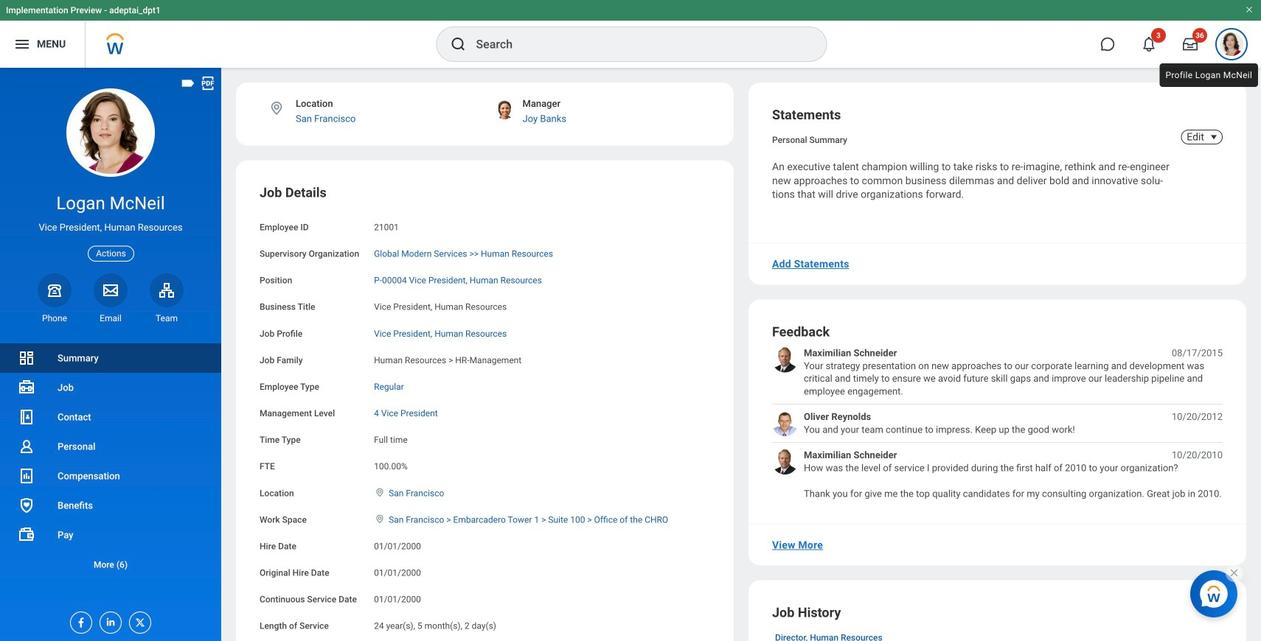Task type: describe. For each thing, give the bounding box(es) containing it.
compensation image
[[18, 468, 35, 485]]

personal image
[[18, 438, 35, 456]]

x image
[[1229, 568, 1240, 579]]

full time element
[[374, 432, 408, 446]]

personal summary element
[[772, 132, 848, 145]]

contact image
[[18, 409, 35, 426]]

facebook image
[[71, 613, 87, 629]]

view printable version (pdf) image
[[200, 75, 216, 91]]

0 vertical spatial location image
[[269, 100, 285, 117]]

tag image
[[180, 75, 196, 91]]

view team image
[[158, 282, 176, 299]]

inbox large image
[[1183, 37, 1198, 52]]

pay image
[[18, 527, 35, 544]]

navigation pane region
[[0, 68, 221, 642]]

phone image
[[44, 282, 65, 299]]

mail image
[[102, 282, 120, 299]]

notifications large image
[[1142, 37, 1157, 52]]



Task type: vqa. For each thing, say whether or not it's contained in the screenshot.
Implementation Preview -   adeptai_dpt1
no



Task type: locate. For each thing, give the bounding box(es) containing it.
employee's photo (oliver reynolds) image
[[772, 411, 798, 437]]

job image
[[18, 379, 35, 397]]

profile logan mcneil image
[[1220, 32, 1244, 59]]

location image
[[269, 100, 285, 117], [374, 488, 386, 498]]

employee's photo (maximilian schneider) image
[[772, 347, 798, 373], [772, 449, 798, 475]]

0 vertical spatial employee's photo (maximilian schneider) image
[[772, 347, 798, 373]]

1 horizontal spatial location image
[[374, 488, 386, 498]]

employee's photo (maximilian schneider) image up employee's photo (oliver reynolds)
[[772, 347, 798, 373]]

Search Workday  search field
[[476, 28, 796, 60]]

close environment banner image
[[1245, 5, 1254, 14]]

search image
[[450, 35, 467, 53]]

1 vertical spatial employee's photo (maximilian schneider) image
[[772, 449, 798, 475]]

banner
[[0, 0, 1262, 68]]

linkedin image
[[100, 613, 117, 629]]

list
[[0, 344, 221, 580], [772, 347, 1223, 501]]

location image
[[374, 514, 386, 525]]

1 vertical spatial location image
[[374, 488, 386, 498]]

email logan mcneil element
[[94, 313, 128, 325]]

0 horizontal spatial location image
[[269, 100, 285, 117]]

tooltip
[[1157, 60, 1262, 90]]

1 employee's photo (maximilian schneider) image from the top
[[772, 347, 798, 373]]

0 horizontal spatial list
[[0, 344, 221, 580]]

justify image
[[13, 35, 31, 53]]

caret down image
[[1206, 131, 1223, 143]]

2 employee's photo (maximilian schneider) image from the top
[[772, 449, 798, 475]]

team logan mcneil element
[[150, 313, 184, 325]]

group
[[260, 184, 710, 642]]

1 horizontal spatial list
[[772, 347, 1223, 501]]

x image
[[130, 613, 146, 629]]

employee's photo (maximilian schneider) image down employee's photo (oliver reynolds)
[[772, 449, 798, 475]]

phone logan mcneil element
[[38, 313, 72, 325]]

summary image
[[18, 350, 35, 367]]

benefits image
[[18, 497, 35, 515]]



